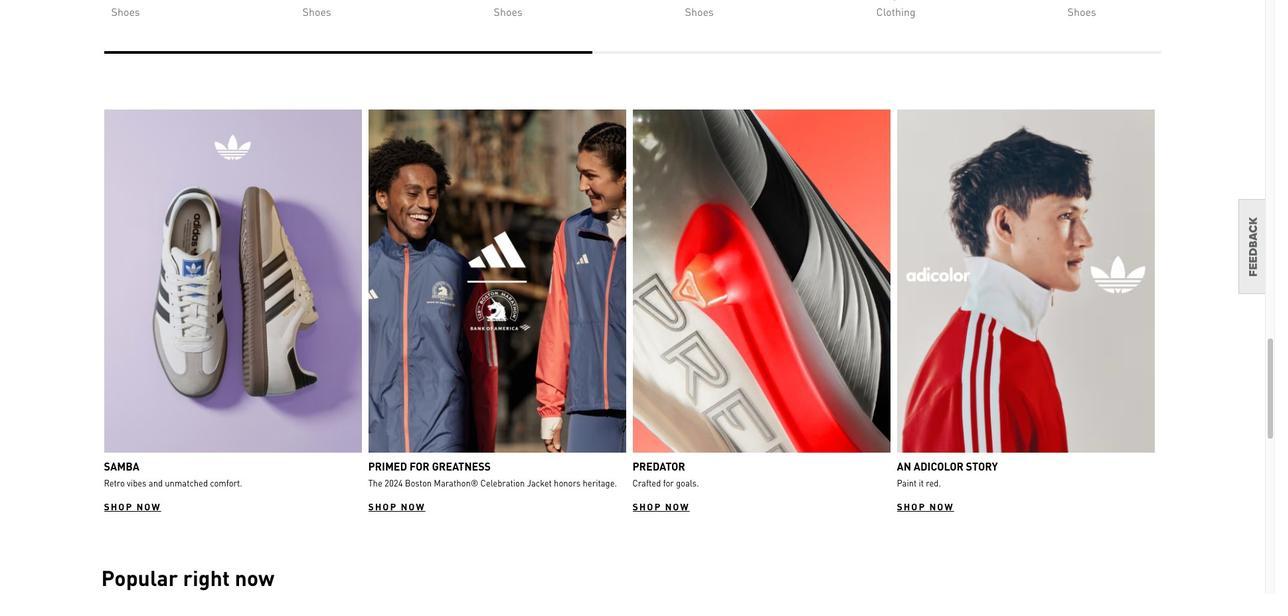 Task type: locate. For each thing, give the bounding box(es) containing it.
shop
[[104, 501, 133, 513], [368, 501, 397, 513], [633, 501, 662, 513], [897, 501, 926, 513]]

4 shop from the left
[[897, 501, 926, 513]]

now down boston
[[401, 501, 426, 513]]

adicolor
[[914, 460, 964, 474]]

shop now button for crafted
[[633, 500, 690, 514]]

story
[[966, 460, 998, 474]]

samba retro vibes and unmatched comfort.
[[104, 460, 242, 489]]

2 shoes link from the left
[[303, 0, 481, 19]]

shop down the
[[368, 501, 397, 513]]

shoes
[[111, 4, 140, 18], [303, 4, 331, 18], [494, 4, 523, 18], [685, 4, 714, 18], [1068, 4, 1097, 18]]

shop now button down vibes
[[104, 500, 161, 514]]

3 shop now from the left
[[633, 501, 690, 513]]

shop down retro
[[104, 501, 133, 513]]

predator crafted for goals.
[[633, 460, 699, 489]]

1 shop now from the left
[[104, 501, 161, 513]]

list
[[104, 0, 1276, 30], [0, 109, 1268, 514]]

shop down crafted
[[633, 501, 662, 513]]

3 shop now button from the left
[[633, 500, 690, 514]]

now down for
[[665, 501, 690, 513]]

shop now button for for
[[368, 500, 426, 514]]

4 now from the left
[[930, 501, 955, 513]]

1 shop now button from the left
[[104, 500, 161, 514]]

unmatched
[[165, 478, 208, 489]]

1 shoes from the left
[[111, 4, 140, 18]]

list containing samba
[[0, 109, 1268, 514]]

now for story
[[930, 501, 955, 513]]

samba
[[104, 460, 139, 474]]

shop now down vibes
[[104, 501, 161, 513]]

shop now button down the 2024
[[368, 500, 426, 514]]

shop now down it
[[897, 501, 955, 513]]

4 shoes link from the left
[[685, 0, 863, 19]]

shop down paint
[[897, 501, 926, 513]]

2 shop now from the left
[[368, 501, 426, 513]]

1 now from the left
[[136, 501, 161, 513]]

shop now button
[[104, 500, 161, 514], [368, 500, 426, 514], [633, 500, 690, 514], [897, 500, 955, 514]]

0 vertical spatial list
[[104, 0, 1276, 30]]

2 shoes from the left
[[303, 4, 331, 18]]

heritage.
[[583, 478, 617, 489]]

shop now down for
[[633, 501, 690, 513]]

shop now down the 2024
[[368, 501, 426, 513]]

now
[[235, 565, 275, 592]]

the
[[368, 478, 383, 489]]

5 shoes from the left
[[1068, 4, 1097, 18]]

shop now for retro
[[104, 501, 161, 513]]

retro
[[104, 478, 125, 489]]

now
[[136, 501, 161, 513], [401, 501, 426, 513], [665, 501, 690, 513], [930, 501, 955, 513]]

shop now button down it
[[897, 500, 955, 514]]

arrow left long button
[[104, 295, 137, 328]]

comfort.
[[210, 478, 242, 489]]

shop now
[[104, 501, 161, 513], [368, 501, 426, 513], [633, 501, 690, 513], [897, 501, 955, 513]]

shop for retro
[[104, 501, 133, 513]]

shop now button down for
[[633, 500, 690, 514]]

clothing
[[877, 4, 916, 18]]

4 shop now button from the left
[[897, 500, 955, 514]]

shoes link
[[111, 0, 289, 19], [303, 0, 481, 19], [494, 0, 672, 19], [685, 0, 863, 19], [1068, 0, 1246, 19]]

2 shop from the left
[[368, 501, 397, 513]]

scrollbar
[[104, 51, 1162, 56]]

for
[[663, 478, 674, 489]]

now down red.
[[930, 501, 955, 513]]

list containing shoes
[[104, 0, 1276, 30]]

now down and
[[136, 501, 161, 513]]

2 shop now button from the left
[[368, 500, 426, 514]]

1 vertical spatial list
[[0, 109, 1268, 514]]

arrow right long image
[[1137, 304, 1153, 319]]

3 now from the left
[[665, 501, 690, 513]]

2024
[[385, 478, 403, 489]]

3 shop from the left
[[633, 501, 662, 513]]

4 shop now from the left
[[897, 501, 955, 513]]

2024 spring summer boston marathon running image image
[[368, 109, 626, 453]]

1 shop from the left
[[104, 501, 133, 513]]

2 now from the left
[[401, 501, 426, 513]]

popular right now
[[101, 565, 275, 592]]

4 shoes from the left
[[685, 4, 714, 18]]

red originals 2023 fall winter image image
[[897, 109, 1155, 453]]

arrow left long image
[[113, 304, 129, 319]]

vibes
[[127, 478, 147, 489]]



Task type: describe. For each thing, give the bounding box(es) containing it.
shop now for adicolor
[[897, 501, 955, 513]]

2024 spring summer purple samba originals image image
[[104, 109, 362, 453]]

boston
[[405, 478, 432, 489]]

clothing link
[[877, 0, 1055, 19]]

shop now for crafted
[[633, 501, 690, 513]]

3 shoes link from the left
[[494, 0, 672, 19]]

now for for
[[665, 501, 690, 513]]

primed
[[368, 460, 407, 474]]

arrow right long button
[[1128, 295, 1162, 328]]

primed for greatness the 2024 boston marathon® celebration jacket honors heritage.
[[368, 460, 617, 489]]

an adicolor story paint it red.
[[897, 460, 998, 489]]

shop now for for
[[368, 501, 426, 513]]

greatness
[[432, 460, 491, 474]]

shop now button for retro
[[104, 500, 161, 514]]

crafted
[[633, 478, 661, 489]]

goals.
[[676, 478, 699, 489]]

red.
[[926, 478, 941, 489]]

shop for for
[[368, 501, 397, 513]]

now for vibes
[[136, 501, 161, 513]]

it
[[919, 478, 924, 489]]

for
[[410, 460, 430, 474]]

shop now button for adicolor
[[897, 500, 955, 514]]

shop for crafted
[[633, 501, 662, 513]]

jacket
[[527, 478, 552, 489]]

3 shoes from the left
[[494, 4, 523, 18]]

paint
[[897, 478, 917, 489]]

shop for adicolor
[[897, 501, 926, 513]]

5 shoes link from the left
[[1068, 0, 1246, 19]]

predator
[[633, 460, 686, 474]]

1 shoes link from the left
[[111, 0, 289, 19]]

and
[[149, 478, 163, 489]]

an
[[897, 460, 912, 474]]

right
[[183, 565, 230, 592]]

celebration
[[481, 478, 525, 489]]

popular
[[101, 565, 178, 592]]

marathon®
[[434, 478, 479, 489]]

honors
[[554, 478, 581, 489]]

now for greatness
[[401, 501, 426, 513]]



Task type: vqa. For each thing, say whether or not it's contained in the screenshot.
NOW related to STORY
yes



